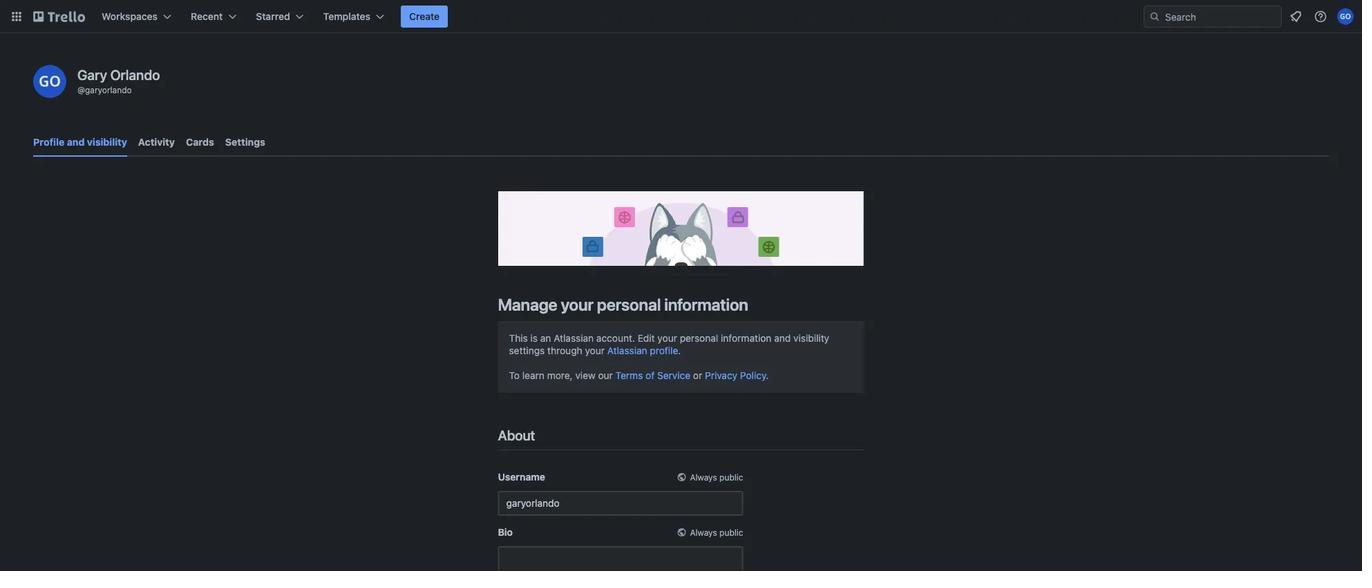 Task type: describe. For each thing, give the bounding box(es) containing it.
learn
[[523, 370, 545, 382]]

create button
[[401, 6, 448, 28]]

public for username
[[720, 473, 744, 483]]

2 vertical spatial your
[[585, 345, 605, 357]]

search image
[[1150, 11, 1161, 22]]

information inside this is an atlassian account. edit your personal information and visibility settings through your
[[721, 333, 772, 344]]

profile
[[650, 345, 679, 357]]

to
[[509, 370, 520, 382]]

profile
[[33, 137, 64, 148]]

templates
[[323, 11, 371, 22]]

0 notifications image
[[1288, 8, 1305, 25]]

privacy
[[705, 370, 738, 382]]

is
[[531, 333, 538, 344]]

about
[[498, 427, 535, 443]]

always for bio
[[690, 528, 718, 538]]

create
[[409, 11, 440, 22]]

our
[[599, 370, 613, 382]]

starred
[[256, 11, 290, 22]]

privacy policy link
[[705, 370, 766, 382]]

terms
[[616, 370, 643, 382]]

activity link
[[138, 130, 175, 155]]

atlassian profile link
[[608, 345, 679, 357]]

cards
[[186, 137, 214, 148]]

Username text field
[[498, 492, 744, 516]]

public for bio
[[720, 528, 744, 538]]

always for username
[[690, 473, 718, 483]]

atlassian profile
[[608, 345, 679, 357]]

primary element
[[0, 0, 1363, 33]]

profile and visibility
[[33, 137, 127, 148]]

cards link
[[186, 130, 214, 155]]

personal inside this is an atlassian account. edit your personal information and visibility settings through your
[[680, 333, 719, 344]]

0 horizontal spatial and
[[67, 137, 85, 148]]

back to home image
[[33, 6, 85, 28]]

1 vertical spatial your
[[658, 333, 678, 344]]

activity
[[138, 137, 175, 148]]

settings
[[225, 137, 265, 148]]

view
[[576, 370, 596, 382]]

service
[[658, 370, 691, 382]]



Task type: vqa. For each thing, say whether or not it's contained in the screenshot.
domain in the we may put this task on hold while the marketing team holds their name contest, this will allow us to have a more focused effort in the securing of our domain name.
no



Task type: locate. For each thing, give the bounding box(es) containing it.
gary orlando (garyorlando) image
[[1338, 8, 1355, 25]]

information
[[665, 295, 749, 314], [721, 333, 772, 344]]

gary orlando @ garyorlando
[[77, 66, 160, 95]]

orlando
[[110, 66, 160, 83]]

. to learn more, view our
[[509, 345, 681, 382]]

atlassian up the through
[[554, 333, 594, 344]]

atlassian down 'account.'
[[608, 345, 648, 357]]

1 horizontal spatial personal
[[680, 333, 719, 344]]

information up this is an atlassian account. edit your personal information and visibility settings through your
[[665, 295, 749, 314]]

visibility inside this is an atlassian account. edit your personal information and visibility settings through your
[[794, 333, 830, 344]]

bio
[[498, 527, 513, 539]]

settings
[[509, 345, 545, 357]]

1 vertical spatial .
[[766, 370, 769, 382]]

0 vertical spatial always public
[[690, 473, 744, 483]]

gary orlando (garyorlando) image
[[33, 65, 66, 98]]

1 horizontal spatial and
[[775, 333, 791, 344]]

garyorlando
[[85, 85, 132, 95]]

1 horizontal spatial atlassian
[[608, 345, 648, 357]]

and inside this is an atlassian account. edit your personal information and visibility settings through your
[[775, 333, 791, 344]]

manage
[[498, 295, 558, 314]]

personal
[[597, 295, 661, 314], [680, 333, 719, 344]]

and
[[67, 137, 85, 148], [775, 333, 791, 344]]

1 vertical spatial information
[[721, 333, 772, 344]]

1 horizontal spatial .
[[766, 370, 769, 382]]

workspaces
[[102, 11, 158, 22]]

templates button
[[315, 6, 393, 28]]

. right privacy
[[766, 370, 769, 382]]

terms of service or privacy policy .
[[616, 370, 769, 382]]

0 vertical spatial public
[[720, 473, 744, 483]]

1 vertical spatial atlassian
[[608, 345, 648, 357]]

profile and visibility link
[[33, 130, 127, 157]]

0 horizontal spatial .
[[679, 345, 681, 357]]

Search field
[[1161, 6, 1282, 27]]

atlassian
[[554, 333, 594, 344], [608, 345, 648, 357]]

information up policy
[[721, 333, 772, 344]]

0 vertical spatial personal
[[597, 295, 661, 314]]

recent
[[191, 11, 223, 22]]

workspaces button
[[93, 6, 180, 28]]

2 public from the top
[[720, 528, 744, 538]]

manage your personal information
[[498, 295, 749, 314]]

starred button
[[248, 6, 312, 28]]

0 horizontal spatial atlassian
[[554, 333, 594, 344]]

of
[[646, 370, 655, 382]]

through
[[548, 345, 583, 357]]

0 vertical spatial information
[[665, 295, 749, 314]]

1 vertical spatial always public
[[690, 528, 744, 538]]

visibility
[[87, 137, 127, 148], [794, 333, 830, 344]]

policy
[[741, 370, 766, 382]]

atlassian inside this is an atlassian account. edit your personal information and visibility settings through your
[[554, 333, 594, 344]]

0 vertical spatial always
[[690, 473, 718, 483]]

edit
[[638, 333, 655, 344]]

1 vertical spatial visibility
[[794, 333, 830, 344]]

your down 'account.'
[[585, 345, 605, 357]]

your
[[561, 295, 594, 314], [658, 333, 678, 344], [585, 345, 605, 357]]

this is an atlassian account. edit your personal information and visibility settings through your
[[509, 333, 830, 357]]

your up profile
[[658, 333, 678, 344]]

always public for bio
[[690, 528, 744, 538]]

your up the through
[[561, 295, 594, 314]]

0 horizontal spatial personal
[[597, 295, 661, 314]]

0 vertical spatial and
[[67, 137, 85, 148]]

1 vertical spatial always
[[690, 528, 718, 538]]

1 horizontal spatial visibility
[[794, 333, 830, 344]]

this
[[509, 333, 528, 344]]

username
[[498, 472, 546, 483]]

always public
[[690, 473, 744, 483], [690, 528, 744, 538]]

0 horizontal spatial visibility
[[87, 137, 127, 148]]

2 always from the top
[[690, 528, 718, 538]]

0 vertical spatial your
[[561, 295, 594, 314]]

more,
[[547, 370, 573, 382]]

1 public from the top
[[720, 473, 744, 483]]

always public for username
[[690, 473, 744, 483]]

0 vertical spatial .
[[679, 345, 681, 357]]

. up service
[[679, 345, 681, 357]]

open information menu image
[[1315, 10, 1328, 24]]

.
[[679, 345, 681, 357], [766, 370, 769, 382]]

personal up or
[[680, 333, 719, 344]]

public
[[720, 473, 744, 483], [720, 528, 744, 538]]

or
[[694, 370, 703, 382]]

account.
[[597, 333, 635, 344]]

terms of service link
[[616, 370, 691, 382]]

1 vertical spatial public
[[720, 528, 744, 538]]

1 vertical spatial and
[[775, 333, 791, 344]]

@
[[77, 85, 85, 95]]

settings link
[[225, 130, 265, 155]]

1 always from the top
[[690, 473, 718, 483]]

2 always public from the top
[[690, 528, 744, 538]]

gary
[[77, 66, 107, 83]]

personal up 'account.'
[[597, 295, 661, 314]]

an
[[541, 333, 551, 344]]

0 vertical spatial atlassian
[[554, 333, 594, 344]]

always
[[690, 473, 718, 483], [690, 528, 718, 538]]

. inside the . to learn more, view our
[[679, 345, 681, 357]]

1 vertical spatial personal
[[680, 333, 719, 344]]

1 always public from the top
[[690, 473, 744, 483]]

0 vertical spatial visibility
[[87, 137, 127, 148]]

recent button
[[183, 6, 245, 28]]



